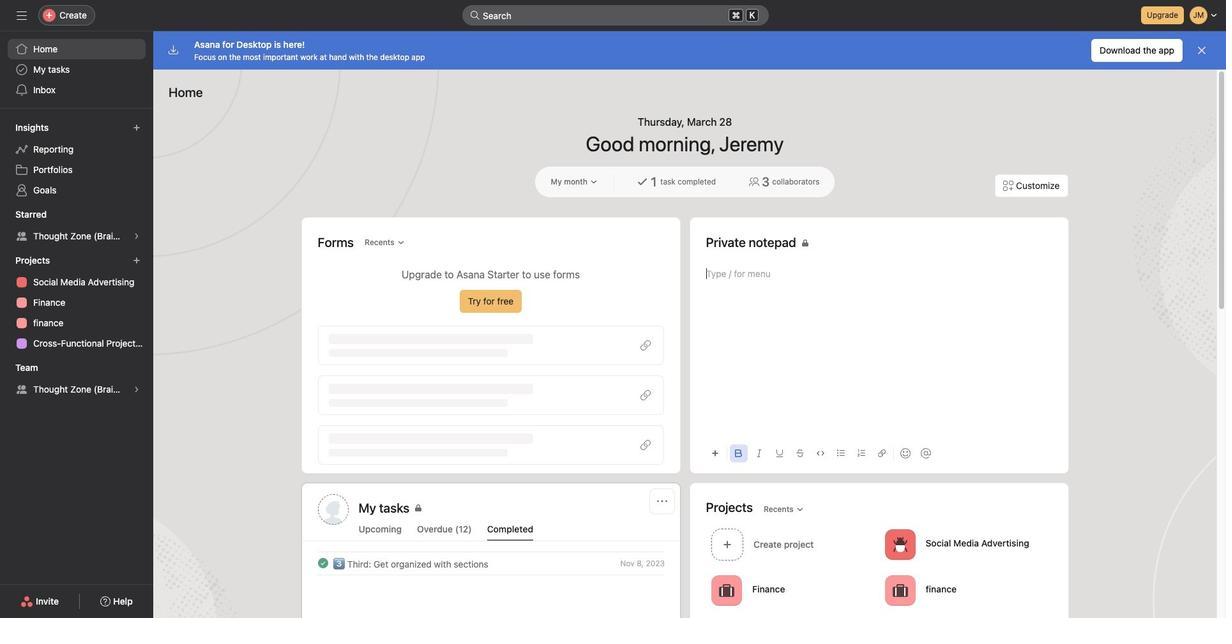 Task type: describe. For each thing, give the bounding box(es) containing it.
italics image
[[755, 450, 763, 457]]

2 briefcase image from the left
[[892, 583, 908, 598]]

numbered list image
[[858, 450, 865, 457]]

teams element
[[0, 356, 153, 402]]

link image
[[878, 450, 886, 457]]

insights element
[[0, 116, 153, 203]]

strikethrough image
[[796, 450, 804, 457]]

code image
[[817, 450, 824, 457]]

emoji image
[[900, 448, 911, 459]]

see details, thought zone (brainstorm space) image
[[133, 233, 141, 240]]

dismiss image
[[1197, 45, 1207, 56]]

bug image
[[892, 537, 908, 552]]

0 horizontal spatial list item
[[302, 552, 680, 575]]

global element
[[0, 31, 153, 108]]

insert an object image
[[711, 450, 719, 457]]

new insights image
[[133, 124, 141, 132]]



Task type: locate. For each thing, give the bounding box(es) containing it.
None field
[[462, 5, 769, 26]]

starred element
[[0, 203, 153, 249]]

underline image
[[776, 450, 783, 457]]

briefcase image
[[719, 583, 734, 598], [892, 583, 908, 598]]

actions image
[[657, 496, 667, 507]]

list item
[[706, 525, 880, 564], [302, 552, 680, 575]]

1 briefcase image from the left
[[719, 583, 734, 598]]

Completed checkbox
[[315, 556, 331, 571]]

bulleted list image
[[837, 450, 845, 457]]

new project or portfolio image
[[133, 257, 141, 264]]

0 horizontal spatial briefcase image
[[719, 583, 734, 598]]

bold image
[[735, 450, 743, 457]]

1 horizontal spatial list item
[[706, 525, 880, 564]]

1 horizontal spatial briefcase image
[[892, 583, 908, 598]]

see details, thought zone (brainstorm space) image
[[133, 386, 141, 394]]

projects element
[[0, 249, 153, 356]]

Search tasks, projects, and more text field
[[462, 5, 769, 26]]

completed image
[[315, 556, 331, 571]]

hide sidebar image
[[17, 10, 27, 20]]

add profile photo image
[[318, 494, 348, 525]]

prominent image
[[470, 10, 480, 20]]

at mention image
[[921, 448, 931, 459]]

toolbar
[[706, 439, 1052, 468]]



Task type: vqa. For each thing, say whether or not it's contained in the screenshot.
the dismiss icon
yes



